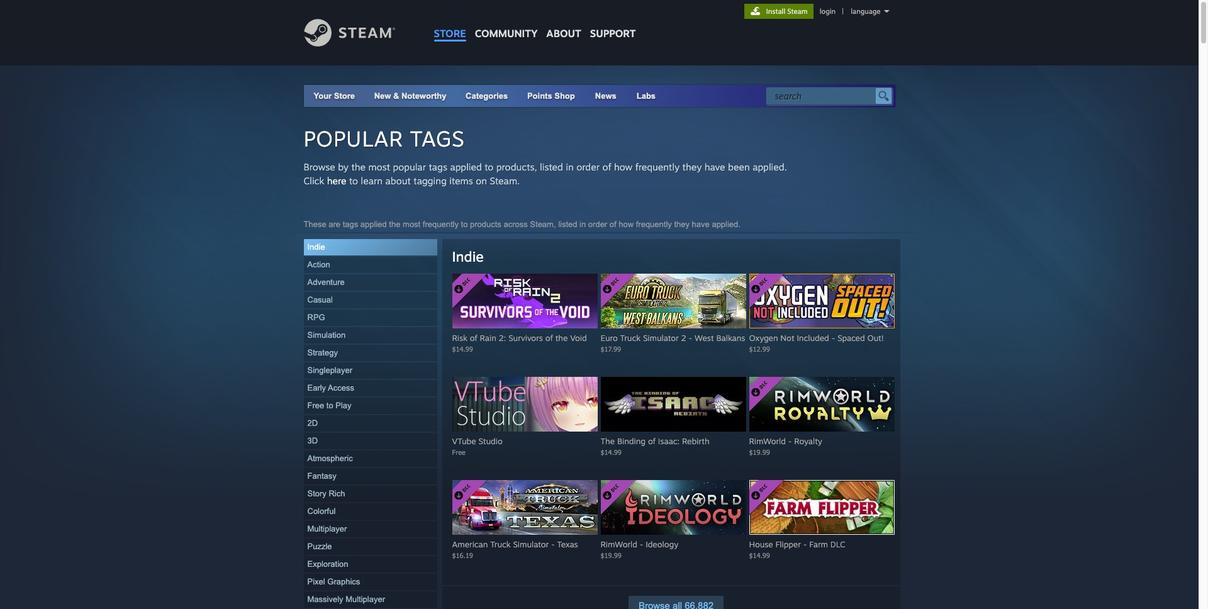Task type: describe. For each thing, give the bounding box(es) containing it.
vtube studio free
[[452, 436, 503, 456]]

points
[[527, 91, 552, 101]]

categories
[[466, 91, 508, 101]]

1 horizontal spatial indie
[[452, 248, 484, 265]]

been
[[728, 161, 750, 173]]

here link
[[327, 175, 347, 187]]

community link
[[471, 0, 542, 46]]

tagging
[[414, 175, 447, 187]]

&
[[393, 91, 399, 101]]

risk
[[452, 333, 468, 343]]

1 vertical spatial how
[[619, 220, 634, 229]]

1 vertical spatial multiplayer
[[346, 595, 385, 604]]

about
[[386, 175, 411, 187]]

are
[[329, 220, 341, 229]]

spaced
[[838, 333, 865, 343]]

listed inside browse by the most popular tags applied to products, listed in order of how frequently they have been applied. click here to learn about tagging items on steam.
[[540, 161, 563, 173]]

rpg
[[307, 313, 325, 322]]

popular tags main content
[[0, 65, 1199, 609]]

0 horizontal spatial tags
[[343, 220, 358, 229]]

noteworthy
[[402, 91, 447, 101]]

early
[[307, 383, 326, 393]]

browse
[[304, 161, 335, 173]]

$17.99
[[601, 345, 621, 353]]

in inside browse by the most popular tags applied to products, listed in order of how frequently they have been applied. click here to learn about tagging items on steam.
[[566, 161, 574, 173]]

login | language
[[820, 7, 881, 16]]

house
[[749, 539, 773, 549]]

of inside browse by the most popular tags applied to products, listed in order of how frequently they have been applied. click here to learn about tagging items on steam.
[[603, 161, 611, 173]]

login
[[820, 7, 836, 16]]

categories link
[[466, 91, 508, 101]]

massively multiplayer
[[307, 595, 385, 604]]

truck for american
[[490, 539, 511, 549]]

balkans
[[716, 333, 745, 343]]

how inside browse by the most popular tags applied to products, listed in order of how frequently they have been applied. click here to learn about tagging items on steam.
[[614, 161, 633, 173]]

house flipper - farm dlc $14.99
[[749, 539, 845, 560]]

risk of rain 2: survivors of the void $14.99
[[452, 333, 587, 353]]

simulation
[[307, 330, 346, 340]]

exploration
[[307, 560, 348, 569]]

browse by the most popular tags applied to products, listed in order of how frequently they have been applied. click here to learn about tagging items on steam.
[[304, 161, 787, 187]]

your store link
[[314, 91, 355, 101]]

- inside "rimworld - royalty $19.99"
[[788, 436, 792, 446]]

puzzle
[[307, 542, 332, 551]]

learn
[[361, 175, 383, 187]]

oxygen
[[749, 333, 778, 343]]

euro truck simulator 2 - west balkans $17.99
[[601, 333, 745, 353]]

out!
[[868, 333, 884, 343]]

support
[[590, 27, 636, 40]]

news link
[[585, 85, 627, 107]]

products,
[[496, 161, 537, 173]]

action
[[307, 260, 330, 269]]

free inside vtube studio free
[[452, 448, 466, 456]]

graphics
[[327, 577, 360, 587]]

colorful
[[307, 507, 336, 516]]

$14.99 for the
[[601, 448, 622, 456]]

tags inside browse by the most popular tags applied to products, listed in order of how frequently they have been applied. click here to learn about tagging items on steam.
[[429, 161, 447, 173]]

applied. inside browse by the most popular tags applied to products, listed in order of how frequently they have been applied. click here to learn about tagging items on steam.
[[753, 161, 787, 173]]

free to play
[[307, 401, 352, 410]]

simulator for -
[[513, 539, 549, 549]]

points shop
[[527, 91, 575, 101]]

casual
[[307, 295, 333, 305]]

simulator for 2
[[643, 333, 679, 343]]

euro
[[601, 333, 618, 343]]

- inside "rimworld - ideology $19.99"
[[640, 539, 643, 549]]

play
[[336, 401, 352, 410]]

products
[[470, 220, 502, 229]]

oxygen not included - spaced out! $12.99
[[749, 333, 884, 353]]

rimworld for rimworld - ideology
[[601, 539, 637, 549]]

1 vertical spatial order
[[588, 220, 607, 229]]

story
[[307, 489, 327, 498]]

have inside browse by the most popular tags applied to products, listed in order of how frequently they have been applied. click here to learn about tagging items on steam.
[[705, 161, 725, 173]]

1 vertical spatial in
[[580, 220, 586, 229]]

fantasy
[[307, 471, 337, 481]]

popular
[[393, 161, 426, 173]]

flipper
[[776, 539, 801, 549]]

farm
[[809, 539, 828, 549]]

access
[[328, 383, 354, 393]]

$12.99
[[749, 345, 770, 353]]

$14.99 for house
[[749, 551, 770, 560]]

here
[[327, 175, 347, 187]]

click
[[304, 175, 324, 187]]

of inside the binding of isaac: rebirth $14.99
[[648, 436, 656, 446]]

shop
[[555, 91, 575, 101]]

most inside browse by the most popular tags applied to products, listed in order of how frequently they have been applied. click here to learn about tagging items on steam.
[[368, 161, 390, 173]]

0 vertical spatial multiplayer
[[307, 524, 347, 534]]

rimworld - royalty $19.99
[[749, 436, 822, 456]]

to left products
[[461, 220, 468, 229]]

0 vertical spatial free
[[307, 401, 324, 410]]

2
[[681, 333, 686, 343]]

steam,
[[530, 220, 556, 229]]

install steam
[[766, 7, 808, 16]]

0 horizontal spatial applied
[[361, 220, 387, 229]]

on
[[476, 175, 487, 187]]

$16.19
[[452, 551, 473, 560]]

about link
[[542, 0, 586, 43]]

0 horizontal spatial applied.
[[712, 220, 741, 229]]

pixel graphics
[[307, 577, 360, 587]]

massively
[[307, 595, 343, 604]]

1 horizontal spatial most
[[403, 220, 421, 229]]

applied inside browse by the most popular tags applied to products, listed in order of how frequently they have been applied. click here to learn about tagging items on steam.
[[450, 161, 482, 173]]



Task type: locate. For each thing, give the bounding box(es) containing it.
- inside oxygen not included - spaced out! $12.99
[[832, 333, 835, 343]]

studio
[[479, 436, 503, 446]]

1 vertical spatial applied
[[361, 220, 387, 229]]

1 horizontal spatial the
[[389, 220, 401, 229]]

news
[[595, 91, 617, 101]]

1 vertical spatial rimworld
[[601, 539, 637, 549]]

1 horizontal spatial free
[[452, 448, 466, 456]]

rich
[[329, 489, 345, 498]]

new & noteworthy
[[374, 91, 447, 101]]

by
[[338, 161, 349, 173]]

2d
[[307, 419, 318, 428]]

not
[[781, 333, 795, 343]]

new
[[374, 91, 391, 101]]

1 vertical spatial free
[[452, 448, 466, 456]]

0 vertical spatial most
[[368, 161, 390, 173]]

search search field
[[775, 88, 873, 104]]

tags up 'tagging'
[[429, 161, 447, 173]]

store
[[334, 91, 355, 101]]

$14.99 down the
[[601, 448, 622, 456]]

0 horizontal spatial $14.99
[[452, 345, 473, 353]]

$19.99 inside "rimworld - ideology $19.99"
[[601, 551, 622, 560]]

- inside euro truck simulator 2 - west balkans $17.99
[[689, 333, 692, 343]]

store link
[[430, 0, 471, 46]]

have
[[705, 161, 725, 173], [692, 220, 710, 229]]

tags
[[410, 125, 465, 152]]

rimworld inside "rimworld - ideology $19.99"
[[601, 539, 637, 549]]

rain
[[480, 333, 496, 343]]

tags
[[429, 161, 447, 173], [343, 220, 358, 229]]

to left play
[[327, 401, 333, 410]]

1 vertical spatial the
[[389, 220, 401, 229]]

strategy
[[307, 348, 338, 357]]

these
[[304, 220, 326, 229]]

1 horizontal spatial tags
[[429, 161, 447, 173]]

0 horizontal spatial in
[[566, 161, 574, 173]]

the
[[601, 436, 615, 446]]

account menu navigation
[[744, 4, 895, 19]]

the down 'about'
[[389, 220, 401, 229]]

singleplayer
[[307, 366, 352, 375]]

0 vertical spatial in
[[566, 161, 574, 173]]

applied right are
[[361, 220, 387, 229]]

1 horizontal spatial rimworld
[[749, 436, 786, 446]]

0 horizontal spatial indie
[[307, 242, 325, 252]]

1 vertical spatial truck
[[490, 539, 511, 549]]

0 vertical spatial $14.99
[[452, 345, 473, 353]]

1 horizontal spatial in
[[580, 220, 586, 229]]

multiplayer down graphics
[[346, 595, 385, 604]]

global menu navigation
[[430, 0, 640, 46]]

|
[[842, 7, 844, 16]]

steam.
[[490, 175, 520, 187]]

applied up 'items'
[[450, 161, 482, 173]]

$14.99 inside house flipper - farm dlc $14.99
[[749, 551, 770, 560]]

texas
[[557, 539, 578, 549]]

they
[[683, 161, 702, 173], [674, 220, 690, 229]]

truck right "euro" on the bottom of page
[[620, 333, 641, 343]]

most up learn
[[368, 161, 390, 173]]

rimworld
[[749, 436, 786, 446], [601, 539, 637, 549]]

0 vertical spatial tags
[[429, 161, 447, 173]]

0 vertical spatial $19.99
[[749, 448, 770, 456]]

store
[[434, 27, 466, 40]]

indie down products
[[452, 248, 484, 265]]

pixel
[[307, 577, 325, 587]]

in right products,
[[566, 161, 574, 173]]

atmospheric
[[307, 454, 353, 463]]

applied. down been
[[712, 220, 741, 229]]

2 horizontal spatial the
[[556, 333, 568, 343]]

free down vtube
[[452, 448, 466, 456]]

$19.99 inside "rimworld - royalty $19.99"
[[749, 448, 770, 456]]

listed
[[540, 161, 563, 173], [558, 220, 577, 229]]

install steam link
[[744, 4, 814, 19]]

your
[[314, 91, 332, 101]]

american truck simulator - texas $16.19
[[452, 539, 578, 560]]

$19.99 for rimworld - royalty
[[749, 448, 770, 456]]

free
[[307, 401, 324, 410], [452, 448, 466, 456]]

0 vertical spatial applied.
[[753, 161, 787, 173]]

multiplayer down colorful
[[307, 524, 347, 534]]

of
[[603, 161, 611, 173], [610, 220, 617, 229], [470, 333, 478, 343], [545, 333, 553, 343], [648, 436, 656, 446]]

west
[[695, 333, 714, 343]]

frequently
[[635, 161, 680, 173], [423, 220, 459, 229], [636, 220, 672, 229]]

listed right products,
[[540, 161, 563, 173]]

0 horizontal spatial most
[[368, 161, 390, 173]]

tags right are
[[343, 220, 358, 229]]

free down early
[[307, 401, 324, 410]]

vtube
[[452, 436, 476, 446]]

0 horizontal spatial simulator
[[513, 539, 549, 549]]

0 horizontal spatial $19.99
[[601, 551, 622, 560]]

language
[[851, 7, 881, 16]]

1 horizontal spatial simulator
[[643, 333, 679, 343]]

listed right the steam,
[[558, 220, 577, 229]]

included
[[797, 333, 829, 343]]

order inside browse by the most popular tags applied to products, listed in order of how frequently they have been applied. click here to learn about tagging items on steam.
[[577, 161, 600, 173]]

truck inside 'american truck simulator - texas $16.19'
[[490, 539, 511, 549]]

community
[[475, 27, 538, 40]]

1 horizontal spatial $19.99
[[749, 448, 770, 456]]

1 vertical spatial listed
[[558, 220, 577, 229]]

popular
[[304, 125, 403, 152]]

rimworld - ideology $19.99
[[601, 539, 679, 560]]

0 horizontal spatial the
[[351, 161, 366, 173]]

rimworld left the royalty
[[749, 436, 786, 446]]

0 vertical spatial applied
[[450, 161, 482, 173]]

- right 2
[[689, 333, 692, 343]]

the left void
[[556, 333, 568, 343]]

$14.99 down risk
[[452, 345, 473, 353]]

about
[[547, 27, 581, 40]]

applied.
[[753, 161, 787, 173], [712, 220, 741, 229]]

labs link
[[627, 85, 666, 107]]

isaac:
[[658, 436, 680, 446]]

simulator left texas
[[513, 539, 549, 549]]

simulator left 2
[[643, 333, 679, 343]]

applied
[[450, 161, 482, 173], [361, 220, 387, 229]]

2 horizontal spatial $14.99
[[749, 551, 770, 560]]

2 vertical spatial $14.99
[[749, 551, 770, 560]]

labs
[[637, 91, 656, 101]]

points shop link
[[517, 85, 585, 107]]

$19.99
[[749, 448, 770, 456], [601, 551, 622, 560]]

indie link
[[452, 248, 484, 265]]

to right here
[[349, 175, 358, 187]]

1 vertical spatial have
[[692, 220, 710, 229]]

2 vertical spatial the
[[556, 333, 568, 343]]

to up on
[[485, 161, 494, 173]]

indie up action
[[307, 242, 325, 252]]

- inside house flipper - farm dlc $14.99
[[804, 539, 807, 549]]

1 vertical spatial $14.99
[[601, 448, 622, 456]]

0 vertical spatial listed
[[540, 161, 563, 173]]

1 vertical spatial most
[[403, 220, 421, 229]]

applied. right been
[[753, 161, 787, 173]]

truck right american
[[490, 539, 511, 549]]

$14.99 down house on the right bottom
[[749, 551, 770, 560]]

void
[[570, 333, 587, 343]]

0 vertical spatial truck
[[620, 333, 641, 343]]

- left the ideology
[[640, 539, 643, 549]]

royalty
[[794, 436, 822, 446]]

binding
[[617, 436, 646, 446]]

rebirth
[[682, 436, 710, 446]]

0 vertical spatial rimworld
[[749, 436, 786, 446]]

the binding of isaac: rebirth $14.99
[[601, 436, 710, 456]]

support link
[[586, 0, 640, 43]]

1 horizontal spatial $14.99
[[601, 448, 622, 456]]

None search field
[[766, 87, 893, 105]]

none search field inside popular tags main content
[[766, 87, 893, 105]]

0 vertical spatial simulator
[[643, 333, 679, 343]]

- left farm
[[804, 539, 807, 549]]

0 vertical spatial have
[[705, 161, 725, 173]]

login link
[[817, 7, 838, 16]]

1 horizontal spatial applied
[[450, 161, 482, 173]]

1 vertical spatial $19.99
[[601, 551, 622, 560]]

dlc
[[831, 539, 845, 549]]

in right the steam,
[[580, 220, 586, 229]]

new & noteworthy link
[[374, 91, 447, 101]]

0 horizontal spatial free
[[307, 401, 324, 410]]

simulator inside euro truck simulator 2 - west balkans $17.99
[[643, 333, 679, 343]]

1 vertical spatial tags
[[343, 220, 358, 229]]

0 horizontal spatial rimworld
[[601, 539, 637, 549]]

-
[[689, 333, 692, 343], [832, 333, 835, 343], [788, 436, 792, 446], [551, 539, 555, 549], [640, 539, 643, 549], [804, 539, 807, 549]]

truck
[[620, 333, 641, 343], [490, 539, 511, 549]]

early access
[[307, 383, 354, 393]]

order
[[577, 161, 600, 173], [588, 220, 607, 229]]

truck for euro
[[620, 333, 641, 343]]

- left spaced
[[832, 333, 835, 343]]

0 vertical spatial how
[[614, 161, 633, 173]]

most down 'about'
[[403, 220, 421, 229]]

- inside 'american truck simulator - texas $16.19'
[[551, 539, 555, 549]]

simulator inside 'american truck simulator - texas $16.19'
[[513, 539, 549, 549]]

the inside the risk of rain 2: survivors of the void $14.99
[[556, 333, 568, 343]]

$14.99 inside the binding of isaac: rebirth $14.99
[[601, 448, 622, 456]]

popular tags
[[304, 125, 465, 152]]

truck inside euro truck simulator 2 - west balkans $17.99
[[620, 333, 641, 343]]

rimworld left the ideology
[[601, 539, 637, 549]]

the inside browse by the most popular tags applied to products, listed in order of how frequently they have been applied. click here to learn about tagging items on steam.
[[351, 161, 366, 173]]

across
[[504, 220, 528, 229]]

your store
[[314, 91, 355, 101]]

rimworld inside "rimworld - royalty $19.99"
[[749, 436, 786, 446]]

ideology
[[646, 539, 679, 549]]

steam
[[788, 7, 808, 16]]

$14.99 inside the risk of rain 2: survivors of the void $14.99
[[452, 345, 473, 353]]

1 horizontal spatial applied.
[[753, 161, 787, 173]]

rimworld for rimworld - royalty
[[749, 436, 786, 446]]

- left the royalty
[[788, 436, 792, 446]]

the right by
[[351, 161, 366, 173]]

adventure
[[307, 278, 345, 287]]

- left texas
[[551, 539, 555, 549]]

link to the steam homepage image
[[304, 19, 414, 47]]

$19.99 for rimworld - ideology
[[601, 551, 622, 560]]

2:
[[499, 333, 506, 343]]

story rich
[[307, 489, 345, 498]]

1 horizontal spatial truck
[[620, 333, 641, 343]]

1 vertical spatial simulator
[[513, 539, 549, 549]]

1 vertical spatial applied.
[[712, 220, 741, 229]]

they inside browse by the most popular tags applied to products, listed in order of how frequently they have been applied. click here to learn about tagging items on steam.
[[683, 161, 702, 173]]

1 vertical spatial they
[[674, 220, 690, 229]]

0 vertical spatial order
[[577, 161, 600, 173]]

frequently inside browse by the most popular tags applied to products, listed in order of how frequently they have been applied. click here to learn about tagging items on steam.
[[635, 161, 680, 173]]

0 vertical spatial they
[[683, 161, 702, 173]]

0 vertical spatial the
[[351, 161, 366, 173]]

0 horizontal spatial truck
[[490, 539, 511, 549]]



Task type: vqa. For each thing, say whether or not it's contained in the screenshot.


